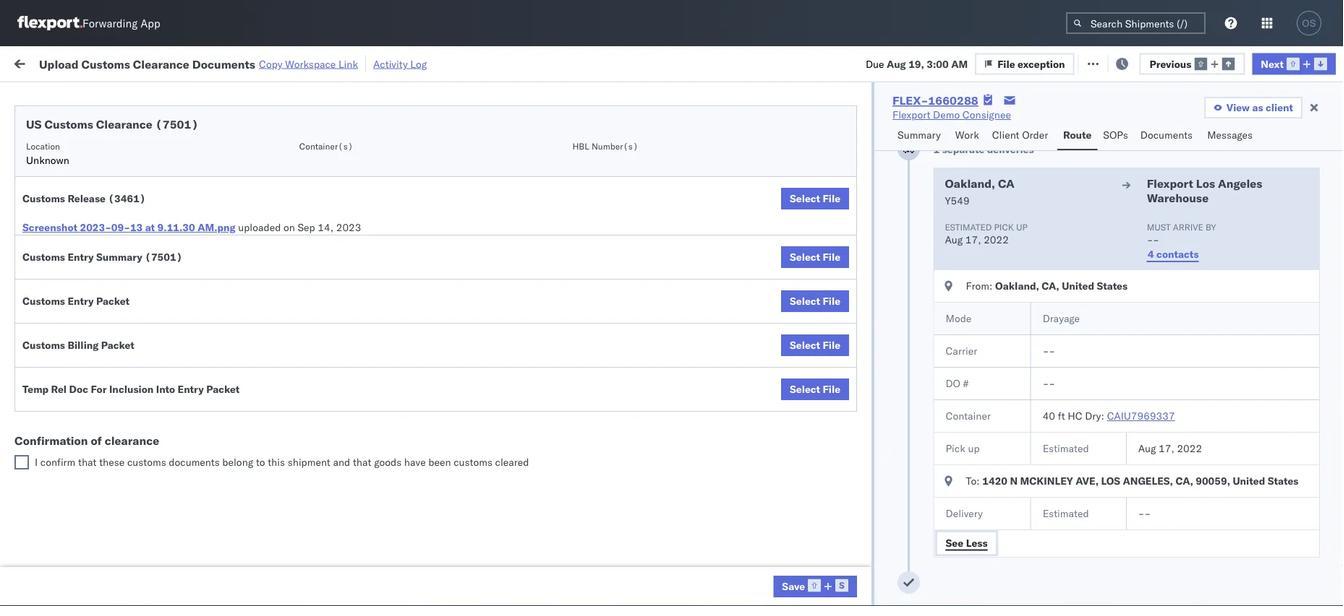 Task type: vqa. For each thing, say whether or not it's contained in the screenshot.


Task type: describe. For each thing, give the bounding box(es) containing it.
os
[[1302, 18, 1316, 29]]

2 abcdefg78456546 from the top
[[1014, 368, 1111, 381]]

customs down by:
[[44, 117, 93, 132]]

select for customs entry packet
[[790, 295, 820, 308]]

appointment for third schedule delivery appointment button from the bottom of the page
[[118, 144, 178, 157]]

2023 for 13,
[[344, 463, 369, 476]]

am up 2:00 am est, nov 9, 2022
[[264, 272, 281, 285]]

select for temp rel doc for inclusion into entry packet
[[790, 383, 820, 396]]

#
[[963, 378, 969, 390]]

los for 3rd the schedule pickup from los angeles, ca link
[[136, 272, 153, 284]]

1 2:59 am edt, nov 5, 2022 from the top
[[239, 145, 366, 158]]

8 schedule from the top
[[33, 463, 76, 475]]

7:00
[[239, 400, 261, 412]]

must
[[1147, 222, 1171, 233]]

4
[[1148, 248, 1154, 261]]

customs left billing
[[22, 339, 65, 352]]

schedule pickup from los angeles, ca for first the schedule pickup from los angeles, ca link from the bottom of the page
[[33, 558, 211, 571]]

upload for upload customs clearance documents
[[33, 296, 66, 309]]

workitem button
[[9, 115, 216, 129]]

customs down forwarding
[[81, 57, 130, 71]]

account
[[723, 591, 762, 603]]

save
[[782, 581, 805, 593]]

belong
[[222, 456, 253, 469]]

40
[[1043, 410, 1055, 423]]

1 lhuu7894563, uetu5238478 from the top
[[917, 336, 1065, 348]]

5 ceau7522281, hlxu6269489, hlxu8034992 from the top
[[917, 272, 1142, 285]]

angeles, for 2nd the schedule pickup from los angeles, ca link from the bottom of the page
[[155, 463, 195, 475]]

select for customs billing packet
[[790, 339, 820, 352]]

1 horizontal spatial file exception
[[1097, 56, 1164, 69]]

mbl/mawb
[[1014, 118, 1064, 129]]

flex-1662119
[[821, 559, 896, 571]]

5 schedule from the top
[[33, 272, 76, 284]]

est, for 13,
[[283, 463, 305, 476]]

1 5, from the top
[[329, 145, 339, 158]]

1 resize handle column header from the left
[[213, 112, 231, 607]]

3:00
[[927, 57, 949, 70]]

upload for upload customs clearance documents copy workspace link
[[39, 57, 78, 71]]

4 ceau7522281, hlxu6269489, hlxu8034992 from the top
[[917, 240, 1142, 253]]

activity log button
[[373, 55, 427, 73]]

6 hlxu6269489, from the top
[[994, 304, 1068, 316]]

7 2:59 from the top
[[239, 463, 261, 476]]

5 ocean fcl from the top
[[455, 400, 506, 412]]

5 1846748 from the top
[[852, 272, 896, 285]]

integration
[[649, 591, 699, 603]]

message
[[194, 56, 234, 69]]

3 test123456 from the top
[[1014, 209, 1075, 221]]

location unknown
[[26, 141, 69, 167]]

pm for 7:00
[[264, 400, 280, 412]]

19,
[[909, 57, 924, 70]]

my work
[[14, 52, 79, 72]]

7 schedule from the top
[[33, 367, 76, 380]]

1 1846748 from the top
[[852, 145, 896, 158]]

2 lhuu7894563, uetu5238478 from the top
[[917, 367, 1065, 380]]

caiu7969337
[[1107, 410, 1175, 423]]

est, for 28,
[[288, 591, 310, 603]]

4 1846748 from the top
[[852, 241, 896, 253]]

clearance for us customs clearance (7501)
[[96, 117, 153, 132]]

1 customs from the left
[[127, 456, 166, 469]]

1
[[934, 143, 940, 156]]

track
[[368, 56, 391, 69]]

route button
[[1058, 122, 1098, 150]]

5 test123456 from the top
[[1014, 272, 1075, 285]]

(7501) for us customs clearance (7501)
[[155, 117, 198, 132]]

3 resize handle column header from the left
[[431, 112, 448, 607]]

est, for 23,
[[282, 400, 304, 412]]

3 schedule pickup from los angeles, ca link from the top
[[33, 271, 211, 285]]

0 vertical spatial 14,
[[318, 221, 334, 234]]

documents for upload customs clearance documents copy workspace link
[[192, 57, 255, 71]]

2 omkar savant from the top
[[1200, 241, 1265, 253]]

2 savant from the top
[[1233, 241, 1265, 253]]

0 vertical spatial ca,
[[1042, 280, 1060, 293]]

1 test123456 from the top
[[1014, 145, 1075, 158]]

select file button for customs entry summary (7501)
[[781, 247, 849, 268]]

2 edt, from the top
[[283, 177, 306, 190]]

los
[[1101, 475, 1121, 488]]

3 schedule from the top
[[33, 208, 76, 221]]

appointment for 2nd schedule delivery appointment button
[[118, 240, 178, 252]]

2022 inside estimated pick up aug 17, 2022
[[984, 234, 1009, 246]]

see
[[946, 537, 964, 550]]

entry for summary
[[68, 251, 94, 264]]

2 flex-2130387 from the top
[[821, 527, 896, 540]]

23,
[[328, 400, 344, 412]]

y549
[[945, 195, 970, 207]]

schedule pickup from los angeles, ca for 2nd the schedule pickup from los angeles, ca link from the top of the page
[[33, 208, 211, 221]]

3 edt, from the top
[[283, 209, 306, 221]]

1 omkar savant from the top
[[1200, 145, 1265, 158]]

40 ft hc dry : caiu7969337
[[1043, 410, 1175, 423]]

13,
[[326, 463, 342, 476]]

numbers for container numbers
[[917, 124, 953, 135]]

am up 7:00 pm est, dec 23, 2022
[[264, 368, 281, 381]]

10 resize handle column header from the left
[[1273, 112, 1290, 607]]

2023 right sep
[[336, 221, 361, 234]]

1 flex-1889466 from the top
[[821, 336, 896, 349]]

6 schedule pickup from los angeles, ca button from the top
[[33, 557, 211, 573]]

summary button
[[892, 122, 950, 150]]

0 vertical spatial work
[[157, 56, 182, 69]]

4 ceau7522281, from the top
[[917, 240, 992, 253]]

6 ceau7522281, hlxu6269489, hlxu8034992 from the top
[[917, 304, 1142, 316]]

delivery for 2nd schedule delivery appointment button
[[79, 240, 116, 252]]

Search Shipments (/) text field
[[1066, 12, 1206, 34]]

client order button
[[987, 122, 1058, 150]]

confirmation
[[14, 434, 88, 449]]

confirm for confirm delivery
[[33, 431, 70, 443]]

warehouse
[[1147, 191, 1209, 205]]

6 ceau7522281, from the top
[[917, 304, 992, 316]]

n
[[1010, 475, 1018, 488]]

2:59 am est, jan 25, 2023
[[239, 559, 369, 571]]

view as client
[[1227, 101, 1293, 114]]

1 schedule pickup from los angeles, ca button from the top
[[33, 175, 211, 191]]

5 hlxu8034992 from the top
[[1071, 272, 1142, 285]]

2 ocean fcl from the top
[[455, 272, 506, 285]]

container for container numbers
[[917, 112, 956, 123]]

container numbers button
[[910, 109, 992, 135]]

release
[[68, 192, 106, 205]]

3 hlxu6269489, from the top
[[994, 208, 1068, 221]]

3 ceau7522281, hlxu6269489, hlxu8034992 from the top
[[917, 208, 1142, 221]]

am down uploaded
[[264, 241, 281, 253]]

numbers for mbl/mawb numbers
[[1067, 118, 1103, 129]]

4 resize handle column header from the left
[[528, 112, 545, 607]]

1 horizontal spatial exception
[[1117, 56, 1164, 69]]

3 flex-2130387 from the top
[[821, 591, 896, 603]]

from inside confirm pickup from los angeles, ca link
[[107, 399, 128, 412]]

1 that from the left
[[78, 456, 97, 469]]

4 hlxu6269489, from the top
[[994, 240, 1068, 253]]

cleared
[[495, 456, 529, 469]]

-- down drayage
[[1043, 345, 1055, 358]]

select file for temp rel doc for inclusion into entry packet
[[790, 383, 841, 396]]

aug inside estimated pick up aug 17, 2022
[[945, 234, 963, 246]]

confirm
[[40, 456, 75, 469]]

2 ceau7522281, from the top
[[917, 177, 992, 189]]

los for first the schedule pickup from los angeles, ca link
[[136, 176, 153, 189]]

mbl/mawb numbers
[[1014, 118, 1103, 129]]

1 edt, from the top
[[283, 145, 306, 158]]

location
[[26, 141, 60, 152]]

view
[[1227, 101, 1250, 114]]

1 vertical spatial on
[[284, 221, 295, 234]]

1 vertical spatial summary
[[96, 251, 142, 264]]

4 2:59 am edt, nov 5, 2022 from the top
[[239, 241, 366, 253]]

9.11.30
[[157, 221, 195, 234]]

6 hlxu8034992 from the top
[[1071, 304, 1142, 316]]

must arrive by -- 4 contacts
[[1147, 222, 1216, 261]]

(3461)
[[108, 192, 146, 205]]

documents inside button
[[1141, 129, 1193, 141]]

flex-1660288
[[893, 93, 979, 108]]

next button
[[1252, 53, 1336, 75]]

6 resize handle column header from the left
[[773, 112, 791, 607]]

batch action button
[[1240, 52, 1335, 73]]

2 schedule from the top
[[33, 176, 76, 189]]

2 vertical spatial packet
[[206, 383, 240, 396]]

ca inside oakland, ca y549
[[998, 177, 1015, 191]]

schedule pickup from los angeles, ca for first the schedule pickup from los angeles, ca link
[[33, 176, 211, 189]]

jan for 13,
[[307, 463, 323, 476]]

forwarding app link
[[17, 16, 160, 30]]

2023-
[[80, 221, 111, 234]]

205
[[332, 56, 351, 69]]

client order
[[992, 129, 1048, 141]]

17, inside estimated pick up aug 17, 2022
[[966, 234, 981, 246]]

3 2:59 from the top
[[239, 209, 261, 221]]

11 resize handle column header from the left
[[1317, 112, 1335, 607]]

unknown
[[26, 154, 69, 167]]

schedule delivery appointment link for third schedule delivery appointment button from the bottom of the page
[[33, 144, 178, 158]]

1 vertical spatial states
[[1268, 475, 1299, 488]]

confirmation of clearance
[[14, 434, 159, 449]]

pick
[[994, 222, 1014, 233]]

filtered
[[14, 89, 50, 101]]

4 contacts button
[[1147, 247, 1200, 262]]

select file button for customs entry packet
[[781, 291, 849, 313]]

dry
[[1085, 410, 1101, 423]]

4 ocean fcl from the top
[[455, 368, 506, 381]]

7 ocean fcl from the top
[[455, 559, 506, 571]]

7:00 pm est, dec 23, 2022
[[239, 400, 371, 412]]

am up uploaded
[[264, 177, 281, 190]]

5 5, from the top
[[329, 272, 339, 285]]

billing
[[68, 339, 99, 352]]

hbl number(s)
[[572, 141, 638, 152]]

confirm pickup from los angeles, ca link
[[33, 398, 206, 413]]

3 2130387 from the top
[[852, 591, 896, 603]]

25,
[[326, 559, 342, 571]]

2023 for 28,
[[350, 591, 375, 603]]

workitem
[[16, 118, 54, 129]]

(0)
[[234, 56, 253, 69]]

-- up 40
[[1043, 378, 1055, 390]]

hc
[[1068, 410, 1083, 423]]

angeles, for 2nd the schedule pickup from los angeles, ca link from the top of the page
[[155, 208, 195, 221]]

doc
[[69, 383, 88, 396]]

-- down the angeles,
[[1138, 508, 1151, 520]]

am right belong
[[264, 463, 281, 476]]

1 ceau7522281, hlxu6269489, hlxu8034992 from the top
[[917, 145, 1142, 157]]

vandelay for vandelay
[[552, 559, 594, 571]]

2 5, from the top
[[329, 177, 339, 190]]

angeles, for third the schedule pickup from los angeles, ca link from the bottom of the page
[[155, 335, 195, 348]]

copy workspace link button
[[259, 58, 358, 70]]

screenshot 2023-09-13 at 9.11.30 am.png link
[[22, 221, 236, 235]]

13
[[130, 221, 143, 234]]

3 gvcu5265864 from the top
[[917, 590, 989, 603]]

am right 2:00
[[264, 304, 281, 317]]

3 1889466 from the top
[[852, 400, 896, 412]]

action
[[1294, 56, 1326, 69]]

los for 2nd the schedule pickup from los angeles, ca link from the bottom of the page
[[136, 463, 153, 475]]

2 hlxu8034992 from the top
[[1071, 177, 1142, 189]]

9,
[[329, 304, 338, 317]]

delivery for confirm delivery button
[[73, 431, 110, 443]]

0 horizontal spatial file exception
[[998, 57, 1065, 70]]

dec for 23,
[[306, 400, 325, 412]]

0 horizontal spatial up
[[968, 443, 980, 455]]

batch
[[1263, 56, 1291, 69]]

1 schedule pickup from los angeles, ca link from the top
[[33, 175, 211, 190]]

2 customs from the left
[[454, 456, 493, 469]]

1 vertical spatial at
[[145, 221, 155, 234]]

4 uetu5238478 from the top
[[995, 431, 1065, 444]]

1 uetu5238478 from the top
[[995, 336, 1065, 348]]

8 2:59 from the top
[[239, 559, 261, 571]]

copy
[[259, 58, 283, 70]]

1 vertical spatial 14,
[[329, 368, 344, 381]]

205 on track
[[332, 56, 391, 69]]

8 ocean fcl from the top
[[455, 591, 506, 603]]

4 fcl from the top
[[488, 368, 506, 381]]

estimated pick up aug 17, 2022
[[945, 222, 1028, 246]]

los for first the schedule pickup from los angeles, ca link from the bottom of the page
[[136, 558, 153, 571]]

upload customs clearance documents
[[33, 296, 158, 323]]

contacts
[[1157, 248, 1199, 261]]

by
[[1206, 222, 1216, 233]]

am left sep
[[264, 209, 281, 221]]

am up 11:30
[[264, 559, 281, 571]]

documents for upload customs clearance documents
[[33, 311, 86, 323]]

flexport. image
[[17, 16, 82, 30]]

previous
[[1150, 57, 1192, 70]]

message (0)
[[194, 56, 253, 69]]

los for third the schedule pickup from los angeles, ca link from the bottom of the page
[[136, 335, 153, 348]]

delivery for first schedule delivery appointment button from the bottom of the page
[[79, 367, 116, 380]]

flexport los angeles warehouse
[[1147, 177, 1263, 205]]

am left the container(s)
[[264, 145, 281, 158]]

2:59 am est, jan 13, 2023
[[239, 463, 369, 476]]

-- right abcd1234560
[[1014, 559, 1027, 571]]

confirm for confirm pickup from los angeles, ca
[[33, 399, 70, 412]]

log
[[410, 58, 427, 70]]

temp rel doc for inclusion into entry packet
[[22, 383, 240, 396]]

90059,
[[1196, 475, 1230, 488]]

1 vertical spatial work
[[955, 129, 979, 141]]

2 uetu5238478 from the top
[[995, 367, 1065, 380]]

pick
[[946, 443, 966, 455]]

angeles,
[[1123, 475, 1173, 488]]

2 flex-1889466 from the top
[[821, 368, 896, 381]]

pickup inside button
[[73, 399, 104, 412]]

schedule pickup from los angeles, ca for third the schedule pickup from los angeles, ca link from the bottom of the page
[[33, 335, 211, 348]]



Task type: locate. For each thing, give the bounding box(es) containing it.
deliveries
[[987, 143, 1034, 156]]

5 fcl from the top
[[488, 400, 506, 412]]

united right '90059,'
[[1233, 475, 1265, 488]]

1420
[[983, 475, 1008, 488]]

1 maeu9408431 from the top
[[1014, 495, 1087, 508]]

select file for customs billing packet
[[790, 339, 841, 352]]

1 horizontal spatial 17,
[[1159, 443, 1175, 455]]

jan for 28,
[[313, 591, 329, 603]]

integration test account - karl lagerfeld
[[649, 591, 837, 603]]

flexport for flexport demo consignee
[[893, 109, 931, 121]]

0 vertical spatial flex-2130387
[[821, 495, 896, 508]]

0 horizontal spatial at
[[145, 221, 155, 234]]

2 horizontal spatial documents
[[1141, 129, 1193, 141]]

schedule delivery appointment down us customs clearance (7501)
[[33, 144, 178, 157]]

3 schedule pickup from los angeles, ca from the top
[[33, 272, 211, 284]]

clearance for upload customs clearance documents
[[112, 296, 158, 309]]

schedule delivery appointment button up 'for'
[[33, 366, 178, 382]]

(7501) down 9.11.30 in the top of the page
[[145, 251, 183, 264]]

angeles
[[1218, 177, 1263, 191]]

that down confirmation of clearance
[[78, 456, 97, 469]]

2 gvcu5265864 from the top
[[917, 527, 989, 539]]

0 vertical spatial packet
[[96, 295, 130, 308]]

angeles, for first the schedule pickup from los angeles, ca link from the bottom of the page
[[155, 558, 195, 571]]

that right and
[[353, 456, 371, 469]]

uetu5238478 left hc
[[995, 399, 1065, 412]]

2 2:59 from the top
[[239, 177, 261, 190]]

select file for customs entry summary (7501)
[[790, 251, 841, 264]]

link
[[339, 58, 358, 70]]

estimated for delivery
[[1043, 508, 1089, 520]]

2 vandelay from the left
[[649, 559, 691, 571]]

6 schedule pickup from los angeles, ca from the top
[[33, 558, 211, 571]]

appointment up inclusion
[[118, 367, 178, 380]]

bosch
[[552, 145, 581, 158], [552, 177, 581, 190], [649, 177, 678, 190], [552, 272, 581, 285], [649, 272, 678, 285], [552, 304, 581, 317], [649, 304, 678, 317], [552, 368, 581, 381], [649, 368, 678, 381], [552, 400, 581, 412], [649, 400, 678, 412]]

1 flex-2130387 from the top
[[821, 495, 896, 508]]

estimated down mckinley
[[1043, 508, 1089, 520]]

omkar savant down messages
[[1200, 145, 1265, 158]]

2 schedule pickup from los angeles, ca button from the top
[[33, 207, 211, 223]]

dec for 14,
[[307, 368, 326, 381]]

1 vertical spatial up
[[968, 443, 980, 455]]

aug up the angeles,
[[1138, 443, 1156, 455]]

2 vertical spatial gvcu5265864
[[917, 590, 989, 603]]

upload up by:
[[39, 57, 78, 71]]

2:00 am est, nov 9, 2022
[[239, 304, 366, 317]]

1 schedule delivery appointment button from the top
[[33, 144, 178, 160]]

9 schedule from the top
[[33, 558, 76, 571]]

schedule delivery appointment up 'for'
[[33, 367, 178, 380]]

of
[[91, 434, 102, 449]]

angeles, inside confirm pickup from los angeles, ca link
[[149, 399, 189, 412]]

1 vandelay from the left
[[552, 559, 594, 571]]

2 vertical spatial schedule delivery appointment button
[[33, 366, 178, 382]]

test
[[616, 145, 635, 158], [616, 177, 635, 190], [713, 177, 732, 190], [616, 272, 635, 285], [713, 272, 732, 285], [616, 304, 635, 317], [713, 304, 732, 317], [616, 368, 635, 381], [713, 368, 732, 381], [616, 400, 635, 412], [713, 400, 732, 412], [702, 591, 721, 603]]

select file for customs entry packet
[[790, 295, 841, 308]]

aug down y549
[[945, 234, 963, 246]]

0 vertical spatial jan
[[307, 463, 323, 476]]

2 test123456 from the top
[[1014, 177, 1075, 190]]

1 horizontal spatial that
[[353, 456, 371, 469]]

omkar down by
[[1200, 241, 1231, 253]]

2130387 down 1893174
[[852, 495, 896, 508]]

3 uetu5238478 from the top
[[995, 399, 1065, 412]]

1 vertical spatial oakland,
[[995, 280, 1039, 293]]

summary up 1
[[898, 129, 941, 141]]

0 vertical spatial (7501)
[[155, 117, 198, 132]]

select for customs release (3461)
[[790, 192, 820, 205]]

1 horizontal spatial aug
[[945, 234, 963, 246]]

3 5, from the top
[[329, 209, 339, 221]]

at left risk
[[287, 56, 296, 69]]

select file button for temp rel doc for inclusion into entry packet
[[781, 379, 849, 401]]

customs up screenshot
[[22, 192, 65, 205]]

0 vertical spatial schedule delivery appointment button
[[33, 144, 178, 160]]

5 ceau7522281, from the top
[[917, 272, 992, 285]]

est, down the 2:59 am est, dec 14, 2022
[[282, 400, 304, 412]]

oakland, right from:
[[995, 280, 1039, 293]]

clearance down app
[[133, 57, 189, 71]]

clearance inside upload customs clearance documents
[[112, 296, 158, 309]]

1 gvcu5265864 from the top
[[917, 495, 989, 507]]

customs right been
[[454, 456, 493, 469]]

None checkbox
[[14, 456, 29, 470]]

est, right to
[[283, 463, 305, 476]]

work up separate
[[955, 129, 979, 141]]

schedule pickup from los angeles, ca for 2nd the schedule pickup from los angeles, ca link from the bottom of the page
[[33, 463, 211, 475]]

0 vertical spatial schedule delivery appointment
[[33, 144, 178, 157]]

6 test123456 from the top
[[1014, 304, 1075, 317]]

6 fcl from the top
[[488, 463, 506, 476]]

1 vertical spatial appointment
[[118, 240, 178, 252]]

0 vertical spatial savant
[[1233, 145, 1265, 158]]

schedule pickup from los angeles, ca for 3rd the schedule pickup from los angeles, ca link
[[33, 272, 211, 284]]

0 horizontal spatial vandelay
[[552, 559, 594, 571]]

workspace
[[285, 58, 336, 70]]

est, for 14,
[[283, 368, 305, 381]]

17, down y549
[[966, 234, 981, 246]]

from
[[113, 176, 134, 189], [113, 208, 134, 221], [113, 272, 134, 284], [113, 335, 134, 348], [107, 399, 128, 412], [113, 463, 134, 475], [113, 558, 134, 571]]

confirm up confirm
[[33, 431, 70, 443]]

goods
[[374, 456, 402, 469]]

file for customs entry packet
[[823, 295, 841, 308]]

1 horizontal spatial ca,
[[1176, 475, 1193, 488]]

7 resize handle column header from the left
[[893, 112, 910, 607]]

customs
[[81, 57, 130, 71], [44, 117, 93, 132], [22, 192, 65, 205], [22, 251, 65, 264], [22, 295, 65, 308], [69, 296, 109, 309], [22, 339, 65, 352]]

united
[[1062, 280, 1095, 293], [1233, 475, 1265, 488]]

select for customs entry summary (7501)
[[790, 251, 820, 264]]

1 omkar from the top
[[1200, 145, 1231, 158]]

file for customs entry summary (7501)
[[823, 251, 841, 264]]

confirm pickup from los angeles, ca button
[[33, 398, 206, 414]]

0 vertical spatial oakland,
[[945, 177, 995, 191]]

test123456 down "order"
[[1014, 145, 1075, 158]]

1 schedule delivery appointment link from the top
[[33, 144, 178, 158]]

uetu5238478 down 40
[[995, 431, 1065, 444]]

customs billing packet
[[22, 339, 134, 352]]

1 vertical spatial dec
[[306, 400, 325, 412]]

los for confirm pickup from los angeles, ca link
[[131, 399, 147, 412]]

5 2:59 am edt, nov 5, 2022 from the top
[[239, 272, 366, 285]]

2 maeu9408431 from the top
[[1014, 527, 1087, 540]]

estimated inside estimated pick up aug 17, 2022
[[945, 222, 992, 233]]

1 vertical spatial schedule delivery appointment button
[[33, 239, 178, 255]]

edt,
[[283, 145, 306, 158], [283, 177, 306, 190], [283, 209, 306, 221], [283, 241, 306, 253], [283, 272, 306, 285]]

2 1889466 from the top
[[852, 368, 896, 381]]

ca, left '90059,'
[[1176, 475, 1193, 488]]

4 5, from the top
[[329, 241, 339, 253]]

flexport demo consignee
[[893, 109, 1011, 121]]

file
[[1097, 56, 1115, 69], [998, 57, 1015, 70], [823, 192, 841, 205], [823, 251, 841, 264], [823, 295, 841, 308], [823, 339, 841, 352], [823, 383, 841, 396]]

file for customs billing packet
[[823, 339, 841, 352]]

schedule delivery appointment link
[[33, 144, 178, 158], [33, 239, 178, 254], [33, 366, 178, 381]]

ca inside button
[[192, 399, 206, 412]]

gvcu5265864 up abcd1234560
[[917, 527, 989, 539]]

3 select file from the top
[[790, 295, 841, 308]]

1 horizontal spatial states
[[1268, 475, 1299, 488]]

1 horizontal spatial up
[[1016, 222, 1028, 233]]

0 vertical spatial pm
[[264, 400, 280, 412]]

vandelay for vandelay west
[[649, 559, 691, 571]]

test123456 up estimated pick up aug 17, 2022
[[1014, 209, 1075, 221]]

documents right sops button
[[1141, 129, 1193, 141]]

due aug 19, 3:00 am
[[866, 57, 968, 70]]

0 horizontal spatial work
[[157, 56, 182, 69]]

5 schedule pickup from los angeles, ca button from the top
[[33, 462, 211, 478]]

clearance for upload customs clearance documents copy workspace link
[[133, 57, 189, 71]]

os button
[[1293, 7, 1326, 40]]

client
[[992, 129, 1020, 141]]

am.png
[[198, 221, 236, 234]]

lhuu7894563, down mode
[[917, 336, 992, 348]]

0 vertical spatial 2130387
[[852, 495, 896, 508]]

file for customs release (3461)
[[823, 192, 841, 205]]

1 horizontal spatial documents
[[192, 57, 255, 71]]

flex-1660288 link
[[893, 93, 979, 108]]

los inside confirm pickup from los angeles, ca link
[[131, 399, 147, 412]]

flexport demo consignee link
[[893, 108, 1011, 122]]

documents left copy
[[192, 57, 255, 71]]

0 vertical spatial estimated
[[945, 222, 992, 233]]

1 horizontal spatial numbers
[[1067, 118, 1103, 129]]

1 abcdefg78456546 from the top
[[1014, 336, 1111, 349]]

1 ceau7522281, from the top
[[917, 145, 992, 157]]

0 horizontal spatial aug
[[887, 57, 906, 70]]

flex-2130387 down flex-1893174
[[821, 495, 896, 508]]

up inside estimated pick up aug 17, 2022
[[1016, 222, 1028, 233]]

0 horizontal spatial flexport
[[893, 109, 931, 121]]

4 flex-1889466 from the top
[[821, 432, 896, 444]]

1 horizontal spatial flexport
[[1147, 177, 1194, 191]]

2023 right 28,
[[350, 591, 375, 603]]

2 vertical spatial entry
[[178, 383, 204, 396]]

0 horizontal spatial numbers
[[917, 124, 953, 135]]

1 horizontal spatial on
[[354, 56, 365, 69]]

0 horizontal spatial states
[[1097, 280, 1128, 293]]

estimated down y549
[[945, 222, 992, 233]]

import work button
[[116, 46, 188, 79]]

0 vertical spatial united
[[1062, 280, 1095, 293]]

app
[[140, 16, 160, 30]]

1 vertical spatial 17,
[[1159, 443, 1175, 455]]

exception up mbl/mawb
[[1018, 57, 1065, 70]]

2 vertical spatial jan
[[313, 591, 329, 603]]

jan for 25,
[[307, 559, 323, 571]]

confirm delivery
[[33, 431, 110, 443]]

ceau7522281, hlxu6269489, hlxu8034992 down from: oakland, ca, united states
[[917, 304, 1142, 316]]

packet
[[96, 295, 130, 308], [101, 339, 134, 352], [206, 383, 240, 396]]

los inside flexport los angeles warehouse
[[1196, 177, 1215, 191]]

2 omkar from the top
[[1200, 241, 1231, 253]]

Search Work text field
[[857, 52, 1015, 73]]

4 flex-1846748 from the top
[[821, 241, 896, 253]]

6 schedule from the top
[[33, 335, 76, 348]]

at right 13 at the top left of page
[[145, 221, 155, 234]]

omkar down messages
[[1200, 145, 1231, 158]]

upload
[[39, 57, 78, 71], [33, 296, 66, 309]]

appointment for first schedule delivery appointment button from the bottom of the page
[[118, 367, 178, 380]]

0 vertical spatial up
[[1016, 222, 1028, 233]]

0 vertical spatial summary
[[898, 129, 941, 141]]

1 vertical spatial ca,
[[1176, 475, 1193, 488]]

2 that from the left
[[353, 456, 371, 469]]

1 vertical spatial schedule delivery appointment link
[[33, 239, 178, 254]]

customs up customs billing packet
[[22, 295, 65, 308]]

flex-2130387 down the flex-1662119
[[821, 591, 896, 603]]

oakland, inside oakland, ca y549
[[945, 177, 995, 191]]

screenshot
[[22, 221, 77, 234]]

1 vertical spatial 2130387
[[852, 527, 896, 540]]

2 resize handle column header from the left
[[379, 112, 396, 607]]

entry down 2023-
[[68, 251, 94, 264]]

1 lhuu7894563, from the top
[[917, 336, 992, 348]]

1 confirm from the top
[[33, 399, 70, 412]]

1 vertical spatial savant
[[1233, 241, 1265, 253]]

drayage
[[1043, 313, 1080, 325]]

2 vertical spatial estimated
[[1043, 508, 1089, 520]]

estimated for pick up
[[1043, 443, 1089, 455]]

see less button
[[937, 533, 997, 555]]

entry up customs billing packet
[[68, 295, 94, 308]]

2 schedule delivery appointment from the top
[[33, 240, 178, 252]]

0 horizontal spatial on
[[284, 221, 295, 234]]

confirm down rel
[[33, 399, 70, 412]]

6 schedule pickup from los angeles, ca link from the top
[[33, 557, 211, 572]]

from:
[[966, 280, 993, 293]]

2 vertical spatial appointment
[[118, 367, 178, 380]]

ceau7522281, hlxu6269489, hlxu8034992 down deliveries
[[917, 177, 1142, 189]]

1 horizontal spatial customs
[[454, 456, 493, 469]]

2 flex-1846748 from the top
[[821, 177, 896, 190]]

packet down customs entry summary (7501)
[[96, 295, 130, 308]]

customs inside upload customs clearance documents
[[69, 296, 109, 309]]

abcd1234560
[[917, 558, 989, 571]]

schedule delivery appointment button down 2023-
[[33, 239, 178, 255]]

estimated
[[945, 222, 992, 233], [1043, 443, 1089, 455], [1043, 508, 1089, 520]]

entry for packet
[[68, 295, 94, 308]]

bosch ocean test
[[552, 145, 635, 158], [552, 177, 635, 190], [649, 177, 732, 190], [552, 272, 635, 285], [649, 272, 732, 285], [552, 304, 635, 317], [649, 304, 732, 317], [552, 368, 635, 381], [649, 368, 732, 381], [552, 400, 635, 412], [649, 400, 732, 412]]

1 1889466 from the top
[[852, 336, 896, 349]]

filtered by:
[[14, 89, 66, 101]]

schedule delivery appointment link for 2nd schedule delivery appointment button
[[33, 239, 178, 254]]

omkar
[[1200, 145, 1231, 158], [1200, 241, 1231, 253]]

jan left 25,
[[307, 559, 323, 571]]

1 vertical spatial flex-2130387
[[821, 527, 896, 540]]

angeles, for first the schedule pickup from los angeles, ca link
[[155, 176, 195, 189]]

3 abcdefg78456546 from the top
[[1014, 400, 1111, 412]]

0 vertical spatial dec
[[307, 368, 326, 381]]

select file button for customs release (3461)
[[781, 188, 849, 210]]

14,
[[318, 221, 334, 234], [329, 368, 344, 381]]

--
[[1043, 345, 1055, 358], [1043, 378, 1055, 390], [1138, 508, 1151, 520], [1014, 559, 1027, 571]]

4 edt, from the top
[[283, 241, 306, 253]]

dec up 7:00 pm est, dec 23, 2022
[[307, 368, 326, 381]]

upload inside upload customs clearance documents
[[33, 296, 66, 309]]

select
[[790, 192, 820, 205], [790, 251, 820, 264], [790, 295, 820, 308], [790, 339, 820, 352], [790, 383, 820, 396]]

4 lhuu7894563, uetu5238478 from the top
[[917, 431, 1065, 444]]

flexport for flexport los angeles warehouse
[[1147, 177, 1194, 191]]

1 hlxu6269489, from the top
[[994, 145, 1068, 157]]

1 vertical spatial united
[[1233, 475, 1265, 488]]

savant down angeles
[[1233, 241, 1265, 253]]

united up drayage
[[1062, 280, 1095, 293]]

0 vertical spatial maeu9408431
[[1014, 495, 1087, 508]]

0 vertical spatial schedule delivery appointment link
[[33, 144, 178, 158]]

1 horizontal spatial work
[[955, 129, 979, 141]]

4 test123456 from the top
[[1014, 241, 1075, 253]]

6 flex-1846748 from the top
[[821, 304, 896, 317]]

est, for 25,
[[283, 559, 305, 571]]

3 maeu9408431 from the top
[[1014, 591, 1087, 603]]

2 fcl from the top
[[488, 272, 506, 285]]

screenshot 2023-09-13 at 9.11.30 am.png uploaded on sep 14, 2023
[[22, 221, 361, 234]]

0 horizontal spatial customs
[[127, 456, 166, 469]]

confirm
[[33, 399, 70, 412], [33, 431, 70, 443]]

omkar savant
[[1200, 145, 1265, 158], [1200, 241, 1265, 253]]

5 select file button from the top
[[781, 379, 849, 401]]

flexport inside flexport los angeles warehouse
[[1147, 177, 1194, 191]]

msdu7304509
[[917, 463, 991, 476]]

4 select from the top
[[790, 339, 820, 352]]

angeles, for 3rd the schedule pickup from los angeles, ca link
[[155, 272, 195, 284]]

packet right billing
[[101, 339, 134, 352]]

test123456 up from: oakland, ca, united states
[[1014, 241, 1075, 253]]

flexport
[[893, 109, 931, 121], [1147, 177, 1194, 191]]

2023 for 25,
[[344, 559, 369, 571]]

number(s)
[[592, 141, 638, 152]]

aug 17, 2022
[[1138, 443, 1202, 455]]

1 vertical spatial documents
[[1141, 129, 1193, 141]]

appointment down 13 at the top left of page
[[118, 240, 178, 252]]

packet for customs entry packet
[[96, 295, 130, 308]]

demo
[[933, 109, 960, 121]]

container inside button
[[917, 112, 956, 123]]

summary inside button
[[898, 129, 941, 141]]

est, up 7:00 pm est, dec 23, 2022
[[283, 368, 305, 381]]

1 vertical spatial omkar
[[1200, 241, 1231, 253]]

test123456 down from: oakland, ca, united states
[[1014, 304, 1075, 317]]

savant down messages
[[1233, 145, 1265, 158]]

0 horizontal spatial documents
[[33, 311, 86, 323]]

exception down search shipments (/) text field
[[1117, 56, 1164, 69]]

at
[[287, 56, 296, 69], [145, 221, 155, 234]]

0 horizontal spatial 17,
[[966, 234, 981, 246]]

gvcu5265864 down to:
[[917, 495, 989, 507]]

3 lhuu7894563, uetu5238478 from the top
[[917, 399, 1065, 412]]

2 vertical spatial flex-2130387
[[821, 591, 896, 603]]

5 select from the top
[[790, 383, 820, 396]]

7 fcl from the top
[[488, 559, 506, 571]]

1 savant from the top
[[1233, 145, 1265, 158]]

17, up the angeles,
[[1159, 443, 1175, 455]]

flex-1893174
[[821, 463, 896, 476]]

1 horizontal spatial united
[[1233, 475, 1265, 488]]

mbl/mawb numbers button
[[1007, 115, 1179, 129]]

select file for customs release (3461)
[[790, 192, 841, 205]]

5 schedule pickup from los angeles, ca link from the top
[[33, 462, 211, 476]]

select file button for customs billing packet
[[781, 335, 849, 357]]

1 vertical spatial gvcu5265864
[[917, 527, 989, 539]]

0 vertical spatial clearance
[[133, 57, 189, 71]]

2 horizontal spatial aug
[[1138, 443, 1156, 455]]

customs release (3461)
[[22, 192, 146, 205]]

9 resize handle column header from the left
[[1176, 112, 1193, 607]]

2 appointment from the top
[[118, 240, 178, 252]]

appointment down us customs clearance (7501)
[[118, 144, 178, 157]]

1 fcl from the top
[[488, 177, 506, 190]]

on left sep
[[284, 221, 295, 234]]

1 vertical spatial jan
[[307, 559, 323, 571]]

fcl
[[488, 177, 506, 190], [488, 272, 506, 285], [488, 304, 506, 317], [488, 368, 506, 381], [488, 400, 506, 412], [488, 463, 506, 476], [488, 559, 506, 571], [488, 591, 506, 603]]

upload up customs billing packet
[[33, 296, 66, 309]]

documents inside upload customs clearance documents
[[33, 311, 86, 323]]

0 vertical spatial container
[[917, 112, 956, 123]]

3 flex-1889466 from the top
[[821, 400, 896, 412]]

2130387 down 1662119
[[852, 591, 896, 603]]

summary
[[898, 129, 941, 141], [96, 251, 142, 264]]

1 vertical spatial estimated
[[1043, 443, 1089, 455]]

dec left 23,
[[306, 400, 325, 412]]

uetu5238478 up 40
[[995, 367, 1065, 380]]

1 horizontal spatial summary
[[898, 129, 941, 141]]

4 schedule pickup from los angeles, ca link from the top
[[33, 335, 211, 349]]

clearance down customs entry summary (7501)
[[112, 296, 158, 309]]

ceau7522281, hlxu6269489, hlxu8034992 up drayage
[[917, 272, 1142, 285]]

(7501) for customs entry summary (7501)
[[145, 251, 183, 264]]

759
[[266, 56, 284, 69]]

3 ceau7522281, from the top
[[917, 208, 992, 221]]

test123456 down deliveries
[[1014, 177, 1075, 190]]

759 at risk
[[266, 56, 316, 69]]

0 vertical spatial gvcu5265864
[[917, 495, 989, 507]]

1 vertical spatial confirm
[[33, 431, 70, 443]]

los for 2nd the schedule pickup from los angeles, ca link from the top of the page
[[136, 208, 153, 221]]

select file
[[790, 192, 841, 205], [790, 251, 841, 264], [790, 295, 841, 308], [790, 339, 841, 352], [790, 383, 841, 396]]

1 vertical spatial pm
[[270, 591, 286, 603]]

0 vertical spatial flexport
[[893, 109, 931, 121]]

0 vertical spatial confirm
[[33, 399, 70, 412]]

confirm delivery button
[[33, 430, 110, 446]]

numbers inside container numbers
[[917, 124, 953, 135]]

ceau7522281, hlxu6269489, hlxu8034992 down "order"
[[917, 145, 1142, 157]]

save button
[[774, 577, 857, 598]]

hlxu6269489, down deliveries
[[994, 177, 1068, 189]]

2 vertical spatial maeu9408431
[[1014, 591, 1087, 603]]

0 horizontal spatial exception
[[1018, 57, 1065, 70]]

oakland, up y549
[[945, 177, 995, 191]]

customs down screenshot
[[22, 251, 65, 264]]

angeles, for confirm pickup from los angeles, ca link
[[149, 399, 189, 412]]

jan left 28,
[[313, 591, 329, 603]]

4 1889466 from the top
[[852, 432, 896, 444]]

5 flex-1846748 from the top
[[821, 272, 896, 285]]

3 schedule pickup from los angeles, ca button from the top
[[33, 271, 211, 287]]

14, right sep
[[318, 221, 334, 234]]

2 2:59 am edt, nov 5, 2022 from the top
[[239, 177, 366, 190]]

2 vertical spatial aug
[[1138, 443, 1156, 455]]

i
[[35, 456, 38, 469]]

been
[[428, 456, 451, 469]]

ca, up drayage
[[1042, 280, 1060, 293]]

flex-2130387 up the flex-1662119
[[821, 527, 896, 540]]

flexport up summary button
[[893, 109, 931, 121]]

1 horizontal spatial vandelay
[[649, 559, 691, 571]]

ceau7522281, hlxu6269489, hlxu8034992 up pick
[[917, 208, 1142, 221]]

am right 3:00
[[951, 57, 968, 70]]

1 vertical spatial upload
[[33, 296, 66, 309]]

container for container
[[946, 410, 991, 423]]

2:00
[[239, 304, 261, 317]]

delivery for third schedule delivery appointment button from the bottom of the page
[[79, 144, 116, 157]]

2 schedule pickup from los angeles, ca link from the top
[[33, 207, 211, 222]]

gvcu5265864
[[917, 495, 989, 507], [917, 527, 989, 539], [917, 590, 989, 603]]

0 vertical spatial appointment
[[118, 144, 178, 157]]

file for temp rel doc for inclusion into entry packet
[[823, 383, 841, 396]]

lhuu7894563, up msdu7304509
[[917, 431, 992, 444]]

1 select file button from the top
[[781, 188, 849, 210]]

28,
[[331, 591, 347, 603]]

2 vertical spatial clearance
[[112, 296, 158, 309]]

file exception
[[1097, 56, 1164, 69], [998, 57, 1065, 70]]

1 vertical spatial aug
[[945, 234, 963, 246]]

forwarding
[[82, 16, 138, 30]]

1 schedule from the top
[[33, 144, 76, 157]]

3 2:59 am edt, nov 5, 2022 from the top
[[239, 209, 366, 221]]

packet for customs billing packet
[[101, 339, 134, 352]]

resize handle column header
[[213, 112, 231, 607], [379, 112, 396, 607], [431, 112, 448, 607], [528, 112, 545, 607], [625, 112, 642, 607], [773, 112, 791, 607], [893, 112, 910, 607], [990, 112, 1007, 607], [1176, 112, 1193, 607], [1273, 112, 1290, 607], [1317, 112, 1335, 607]]

0 vertical spatial documents
[[192, 57, 255, 71]]

activity log
[[373, 58, 427, 70]]

5 resize handle column header from the left
[[625, 112, 642, 607]]

3 schedule delivery appointment link from the top
[[33, 366, 178, 381]]

1 vertical spatial (7501)
[[145, 251, 183, 264]]

0 horizontal spatial united
[[1062, 280, 1095, 293]]

documents down customs entry packet
[[33, 311, 86, 323]]

2 ceau7522281, hlxu6269489, hlxu8034992 from the top
[[917, 177, 1142, 189]]

lhuu7894563, down carrier
[[917, 367, 992, 380]]

1 horizontal spatial at
[[287, 56, 296, 69]]

by:
[[52, 89, 66, 101]]

flex-1662119 button
[[798, 555, 899, 575], [798, 555, 899, 575]]

pm for 11:30
[[270, 591, 286, 603]]

clearance
[[133, 57, 189, 71], [96, 117, 153, 132], [112, 296, 158, 309]]

delivery
[[79, 144, 116, 157], [79, 240, 116, 252], [79, 367, 116, 380], [73, 431, 110, 443], [946, 508, 983, 520]]

2 vertical spatial 2130387
[[852, 591, 896, 603]]

3 1846748 from the top
[[852, 209, 896, 221]]

lhuu7894563,
[[917, 336, 992, 348], [917, 367, 992, 380], [917, 399, 992, 412], [917, 431, 992, 444]]

2 select file from the top
[[790, 251, 841, 264]]

1 2:59 from the top
[[239, 145, 261, 158]]

hlxu6269489, up pick
[[994, 208, 1068, 221]]

2023 right 25,
[[344, 559, 369, 571]]

est, for 9,
[[283, 304, 305, 317]]

0 vertical spatial 17,
[[966, 234, 981, 246]]

schedule delivery appointment link for first schedule delivery appointment button from the bottom of the page
[[33, 366, 178, 381]]

est, down 2:59 am est, jan 25, 2023
[[288, 591, 310, 603]]

separate
[[942, 143, 985, 156]]

0 vertical spatial omkar
[[1200, 145, 1231, 158]]



